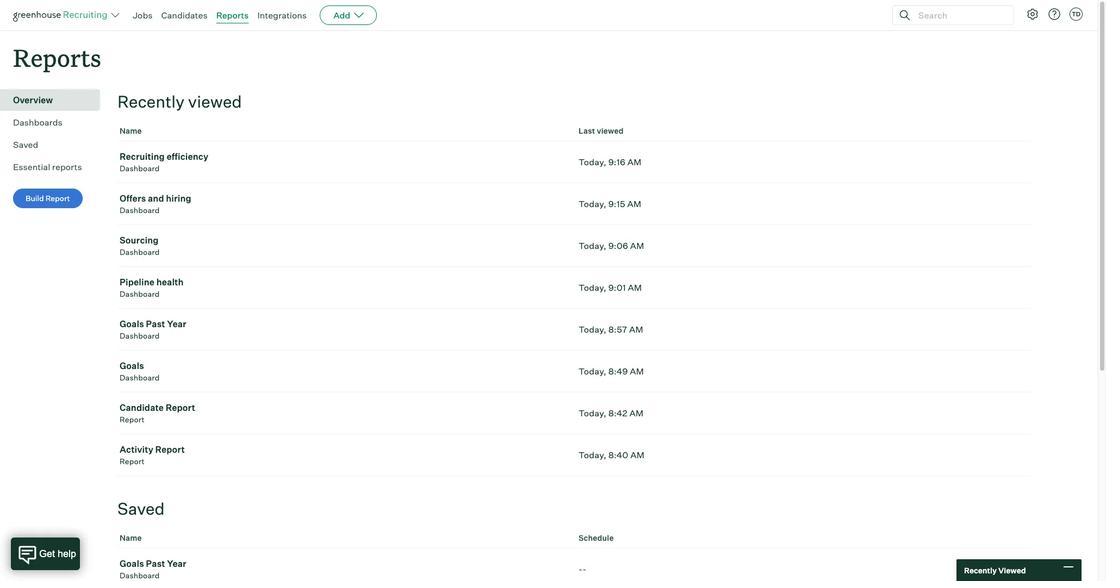 Task type: describe. For each thing, give the bounding box(es) containing it.
health
[[156, 277, 184, 288]]

goals past year dashboard for --
[[120, 559, 187, 581]]

today, for today, 9:15 am
[[579, 199, 607, 210]]

recruiting
[[120, 151, 165, 162]]

hiring
[[166, 193, 191, 204]]

3 dashboard from the top
[[120, 248, 160, 257]]

today, for today, 8:42 am
[[579, 408, 607, 419]]

0 vertical spatial reports
[[216, 10, 249, 21]]

9:16
[[609, 157, 626, 168]]

year for today, 8:57 am
[[167, 319, 187, 330]]

sourcing
[[120, 235, 159, 246]]

today, for today, 8:49 am
[[579, 366, 607, 377]]

9:15
[[609, 199, 625, 210]]

goals past year dashboard for today, 8:57 am
[[120, 319, 187, 341]]

offers and hiring dashboard
[[120, 193, 191, 215]]

am for today, 9:01 am
[[628, 282, 642, 293]]

--
[[579, 564, 587, 575]]

report for activity
[[155, 445, 185, 455]]

add
[[334, 10, 350, 21]]

jobs link
[[133, 10, 153, 21]]

year for --
[[167, 559, 187, 570]]

8:57
[[609, 324, 627, 335]]

sourcing dashboard
[[120, 235, 160, 257]]

am for today, 8:42 am
[[630, 408, 644, 419]]

dashboard inside pipeline health dashboard
[[120, 290, 160, 299]]

today, for today, 9:16 am
[[579, 157, 607, 168]]

1 vertical spatial reports
[[13, 41, 101, 73]]

past for --
[[146, 559, 165, 570]]

dashboards link
[[13, 116, 96, 129]]

today, 8:49 am
[[579, 366, 644, 377]]

viewed for last viewed
[[597, 126, 624, 136]]

today, for today, 9:06 am
[[579, 241, 607, 251]]

report for candidate
[[166, 403, 195, 414]]

candidates link
[[161, 10, 208, 21]]

am for today, 8:49 am
[[630, 366, 644, 377]]

integrations link
[[258, 10, 307, 21]]

am for today, 9:16 am
[[628, 157, 642, 168]]

8:42
[[609, 408, 628, 419]]

8:49
[[609, 366, 628, 377]]

essential
[[13, 162, 50, 173]]

goals for today, 8:57 am
[[120, 319, 144, 330]]

9:06
[[609, 241, 628, 251]]

goals for --
[[120, 559, 144, 570]]

pipeline
[[120, 277, 155, 288]]

recently for recently viewed
[[118, 91, 185, 112]]

report for build
[[46, 194, 70, 203]]

greenhouse recruiting image
[[13, 9, 111, 22]]

td button
[[1070, 8, 1083, 21]]

8:40
[[609, 450, 629, 461]]

today, 8:42 am
[[579, 408, 644, 419]]

past for today, 8:57 am
[[146, 319, 165, 330]]

activity
[[120, 445, 153, 455]]

6 dashboard from the top
[[120, 373, 160, 383]]

activity report report
[[120, 445, 185, 466]]

today, 9:15 am
[[579, 199, 642, 210]]

essential reports
[[13, 162, 82, 173]]

offers
[[120, 193, 146, 204]]

today, for today, 9:01 am
[[579, 282, 607, 293]]

2 - from the left
[[583, 564, 587, 575]]

1 - from the left
[[579, 564, 583, 575]]

recently viewed
[[965, 566, 1026, 575]]

pipeline health dashboard
[[120, 277, 184, 299]]

recruiting efficiency dashboard
[[120, 151, 208, 173]]

today, 9:01 am
[[579, 282, 642, 293]]

goals dashboard
[[120, 361, 160, 383]]



Task type: vqa. For each thing, say whether or not it's contained in the screenshot.
Goals
yes



Task type: locate. For each thing, give the bounding box(es) containing it.
2 dashboard from the top
[[120, 206, 160, 215]]

-
[[579, 564, 583, 575], [583, 564, 587, 575]]

am for today, 9:15 am
[[627, 199, 642, 210]]

9:01
[[609, 282, 626, 293]]

0 horizontal spatial saved
[[13, 139, 38, 150]]

goals past year dashboard
[[120, 319, 187, 341], [120, 559, 187, 581]]

name for saved
[[120, 534, 142, 543]]

report down candidate at left bottom
[[120, 415, 145, 424]]

year
[[167, 319, 187, 330], [167, 559, 187, 570]]

0 vertical spatial name
[[120, 126, 142, 136]]

am right 8:57
[[629, 324, 643, 335]]

goals for today, 8:49 am
[[120, 361, 144, 372]]

0 horizontal spatial reports
[[13, 41, 101, 73]]

2 today, from the top
[[579, 199, 607, 210]]

today, 8:57 am
[[579, 324, 643, 335]]

7 dashboard from the top
[[120, 571, 160, 581]]

report
[[46, 194, 70, 203], [166, 403, 195, 414], [120, 415, 145, 424], [155, 445, 185, 455], [120, 457, 145, 466]]

0 vertical spatial saved
[[13, 139, 38, 150]]

reports
[[216, 10, 249, 21], [13, 41, 101, 73]]

dashboard inside offers and hiring dashboard
[[120, 206, 160, 215]]

overview
[[13, 95, 53, 106]]

build
[[26, 194, 44, 203]]

recently viewed
[[118, 91, 242, 112]]

am for today, 8:57 am
[[629, 324, 643, 335]]

am right the 9:06
[[630, 241, 644, 251]]

am right 8:42
[[630, 408, 644, 419]]

report down activity
[[120, 457, 145, 466]]

td
[[1072, 10, 1081, 18]]

name
[[120, 126, 142, 136], [120, 534, 142, 543]]

1 goals from the top
[[120, 319, 144, 330]]

1 vertical spatial recently
[[965, 566, 997, 575]]

1 vertical spatial year
[[167, 559, 187, 570]]

jobs
[[133, 10, 153, 21]]

0 vertical spatial goals
[[120, 319, 144, 330]]

last viewed
[[579, 126, 624, 136]]

am right 8:40
[[631, 450, 645, 461]]

candidate report report
[[120, 403, 195, 424]]

add button
[[320, 5, 377, 25]]

2 past from the top
[[146, 559, 165, 570]]

dashboard inside recruiting efficiency dashboard
[[120, 164, 160, 173]]

1 year from the top
[[167, 319, 187, 330]]

dashboard
[[120, 164, 160, 173], [120, 206, 160, 215], [120, 248, 160, 257], [120, 290, 160, 299], [120, 331, 160, 341], [120, 373, 160, 383], [120, 571, 160, 581]]

2 vertical spatial goals
[[120, 559, 144, 570]]

1 vertical spatial goals
[[120, 361, 144, 372]]

2 year from the top
[[167, 559, 187, 570]]

name for recently viewed
[[120, 126, 142, 136]]

am for today, 8:40 am
[[631, 450, 645, 461]]

0 horizontal spatial viewed
[[188, 91, 242, 112]]

0 vertical spatial goals past year dashboard
[[120, 319, 187, 341]]

today, left 8:42
[[579, 408, 607, 419]]

1 horizontal spatial saved
[[118, 499, 165, 519]]

0 vertical spatial past
[[146, 319, 165, 330]]

viewed for recently viewed
[[188, 91, 242, 112]]

6 today, from the top
[[579, 366, 607, 377]]

reports right candidates link
[[216, 10, 249, 21]]

0 horizontal spatial recently
[[118, 91, 185, 112]]

report inside button
[[46, 194, 70, 203]]

today, left "9:16"
[[579, 157, 607, 168]]

viewed
[[188, 91, 242, 112], [597, 126, 624, 136]]

today, left 8:40
[[579, 450, 607, 461]]

schedule
[[579, 534, 614, 543]]

today, left the 9:06
[[579, 241, 607, 251]]

configure image
[[1027, 8, 1040, 21]]

1 horizontal spatial viewed
[[597, 126, 624, 136]]

1 today, from the top
[[579, 157, 607, 168]]

1 goals past year dashboard from the top
[[120, 319, 187, 341]]

integrations
[[258, 10, 307, 21]]

past
[[146, 319, 165, 330], [146, 559, 165, 570]]

1 vertical spatial name
[[120, 534, 142, 543]]

1 horizontal spatial recently
[[965, 566, 997, 575]]

recently for recently viewed
[[965, 566, 997, 575]]

1 dashboard from the top
[[120, 164, 160, 173]]

am right 8:49
[[630, 366, 644, 377]]

am right 9:15
[[627, 199, 642, 210]]

reports down greenhouse recruiting image
[[13, 41, 101, 73]]

candidates
[[161, 10, 208, 21]]

2 goals past year dashboard from the top
[[120, 559, 187, 581]]

am right the 9:01
[[628, 282, 642, 293]]

saved
[[13, 139, 38, 150], [118, 499, 165, 519]]

today, left 8:49
[[579, 366, 607, 377]]

5 dashboard from the top
[[120, 331, 160, 341]]

efficiency
[[167, 151, 208, 162]]

0 vertical spatial year
[[167, 319, 187, 330]]

and
[[148, 193, 164, 204]]

today, left the 9:01
[[579, 282, 607, 293]]

am for today, 9:06 am
[[630, 241, 644, 251]]

today, left 8:57
[[579, 324, 607, 335]]

build report button
[[13, 189, 83, 208]]

today,
[[579, 157, 607, 168], [579, 199, 607, 210], [579, 241, 607, 251], [579, 282, 607, 293], [579, 324, 607, 335], [579, 366, 607, 377], [579, 408, 607, 419], [579, 450, 607, 461]]

am right "9:16"
[[628, 157, 642, 168]]

today, 9:06 am
[[579, 241, 644, 251]]

today, for today, 8:40 am
[[579, 450, 607, 461]]

overview link
[[13, 94, 96, 107]]

essential reports link
[[13, 161, 96, 174]]

4 dashboard from the top
[[120, 290, 160, 299]]

today, 9:16 am
[[579, 157, 642, 168]]

build report
[[26, 194, 70, 203]]

last
[[579, 126, 595, 136]]

today, for today, 8:57 am
[[579, 324, 607, 335]]

1 vertical spatial past
[[146, 559, 165, 570]]

2 name from the top
[[120, 534, 142, 543]]

saved link
[[13, 138, 96, 151]]

8 today, from the top
[[579, 450, 607, 461]]

report right activity
[[155, 445, 185, 455]]

am
[[628, 157, 642, 168], [627, 199, 642, 210], [630, 241, 644, 251], [628, 282, 642, 293], [629, 324, 643, 335], [630, 366, 644, 377], [630, 408, 644, 419], [631, 450, 645, 461]]

viewed
[[999, 566, 1026, 575]]

0 vertical spatial recently
[[118, 91, 185, 112]]

today, 8:40 am
[[579, 450, 645, 461]]

goals
[[120, 319, 144, 330], [120, 361, 144, 372], [120, 559, 144, 570]]

recently
[[118, 91, 185, 112], [965, 566, 997, 575]]

goals inside the goals dashboard
[[120, 361, 144, 372]]

1 past from the top
[[146, 319, 165, 330]]

reports link
[[216, 10, 249, 21]]

2 goals from the top
[[120, 361, 144, 372]]

1 vertical spatial goals past year dashboard
[[120, 559, 187, 581]]

5 today, from the top
[[579, 324, 607, 335]]

candidate
[[120, 403, 164, 414]]

3 goals from the top
[[120, 559, 144, 570]]

1 name from the top
[[120, 126, 142, 136]]

4 today, from the top
[[579, 282, 607, 293]]

3 today, from the top
[[579, 241, 607, 251]]

7 today, from the top
[[579, 408, 607, 419]]

0 vertical spatial viewed
[[188, 91, 242, 112]]

td button
[[1068, 5, 1085, 23]]

reports
[[52, 162, 82, 173]]

report right build
[[46, 194, 70, 203]]

report right candidate at left bottom
[[166, 403, 195, 414]]

1 vertical spatial viewed
[[597, 126, 624, 136]]

Search text field
[[916, 7, 1004, 23]]

dashboards
[[13, 117, 62, 128]]

1 vertical spatial saved
[[118, 499, 165, 519]]

1 horizontal spatial reports
[[216, 10, 249, 21]]

today, left 9:15
[[579, 199, 607, 210]]



